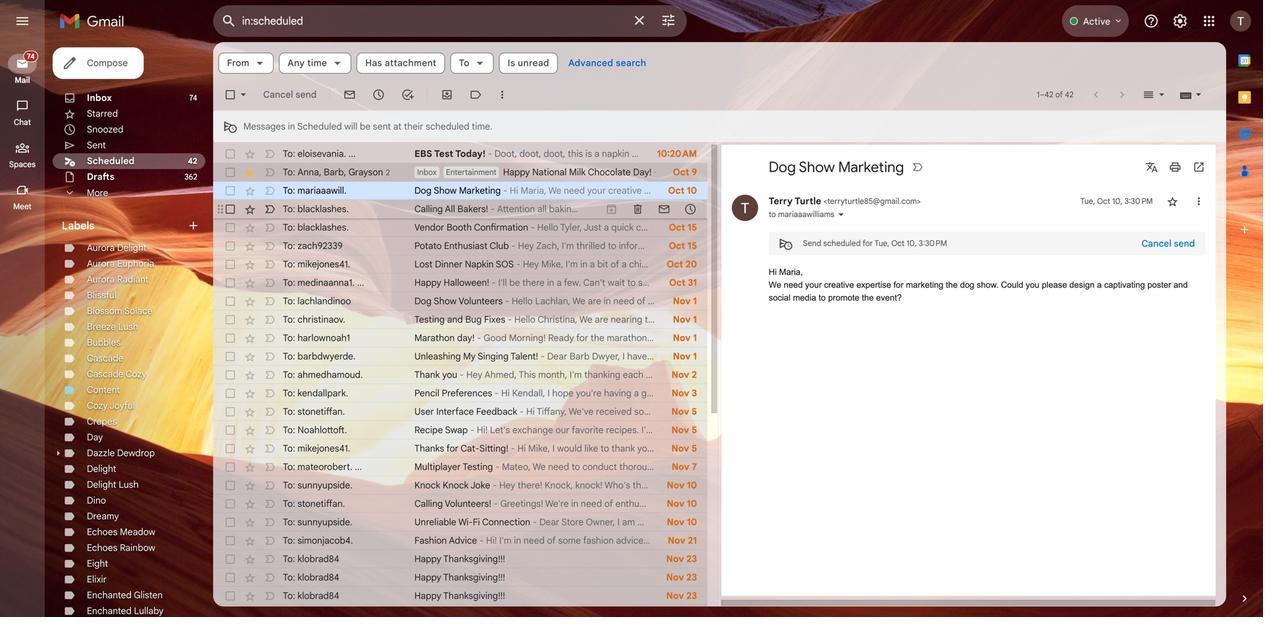 Task type: vqa. For each thing, say whether or not it's contained in the screenshot.
the "Booth"
yes



Task type: describe. For each thing, give the bounding box(es) containing it.
for left cat- on the bottom
[[447, 443, 458, 454]]

0 horizontal spatial cancel send button
[[258, 83, 322, 107]]

2 row from the top
[[213, 163, 708, 182]]

we
[[769, 280, 782, 290]]

noon!
[[797, 332, 821, 344]]

2 knock from the left
[[443, 480, 469, 491]]

halloween!
[[444, 277, 489, 289]]

calling for calling all bakers! -
[[415, 203, 443, 215]]

bubbles link
[[87, 337, 121, 348]]

0 horizontal spatial tue,
[[875, 239, 890, 248]]

1 horizontal spatial 2
[[692, 369, 697, 381]]

2 nov 23 from the top
[[666, 572, 697, 583]]

expertise
[[857, 280, 891, 290]]

nov for pencil preferences -
[[672, 388, 690, 399]]

is unread button
[[499, 53, 558, 74]]

to: klobrad84 for 25th row from the top
[[283, 590, 339, 602]]

christinaov.
[[298, 314, 345, 325]]

main menu image
[[14, 13, 30, 29]]

the left dog
[[946, 280, 958, 290]]

1 horizontal spatial 42
[[1045, 90, 1054, 100]]

2 nov 10 from the top
[[667, 498, 697, 510]]

stop
[[766, 332, 784, 344]]

poster
[[1148, 280, 1171, 290]]

to: for dog show marketing -
[[283, 185, 295, 196]]

delight link
[[87, 463, 116, 475]]

15 row from the top
[[213, 403, 708, 421]]

21 row from the top
[[213, 513, 708, 532]]

aurora euphoria link
[[87, 258, 154, 269]]

24 to: from the top
[[283, 572, 295, 583]]

swap
[[445, 424, 468, 436]]

0 horizontal spatial you
[[442, 369, 457, 381]]

scheduled link
[[87, 155, 135, 167]]

to: mikejones41. for thanks
[[283, 443, 350, 454]]

3 happy thanksgiving!!! link from the top
[[415, 590, 649, 603]]

thank
[[415, 369, 440, 381]]

dog for dog show marketing -
[[415, 185, 432, 196]]

to: for unreliable wi-fi connection -
[[283, 517, 295, 528]]

has
[[365, 57, 382, 69]]

echoes for echoes meadow
[[87, 526, 118, 538]]

to: sunnyupside. for knock
[[283, 480, 353, 491]]

interface
[[436, 406, 474, 417]]

0 horizontal spatial at
[[393, 121, 402, 132]]

nov 10 for connection
[[667, 517, 697, 528]]

aurora delight
[[87, 242, 147, 254]]

3:30 pm inside cell
[[1125, 196, 1153, 206]]

be for there
[[509, 277, 520, 289]]

19 row from the top
[[213, 476, 708, 495]]

0 horizontal spatial testing
[[415, 314, 445, 325]]

to: blacklashes. for vendor
[[283, 222, 349, 233]]

18 row from the top
[[213, 458, 708, 476]]

to: barbdwyerde.
[[283, 351, 356, 362]]

confirmation
[[474, 222, 528, 233]]

marketing for dog show marketing -
[[459, 185, 501, 196]]

settings image
[[1173, 13, 1188, 29]]

nov for user interface feedback -
[[672, 406, 689, 417]]

joyful
[[110, 400, 135, 412]]

23 for second happy thanksgiving!!! link from the bottom of the dog show marketing main content
[[687, 572, 697, 583]]

2 happy thanksgiving!!! link from the top
[[415, 571, 649, 584]]

1 horizontal spatial in
[[547, 277, 554, 289]]

inbox link
[[87, 92, 112, 104]]

happy thanksgiving!!! for second happy thanksgiving!!! link from the bottom of the dog show marketing main content
[[415, 572, 505, 583]]

thanksgiving!!! for first happy thanksgiving!!! link from the bottom of the dog show marketing main content
[[443, 590, 505, 602]]

mail heading
[[0, 75, 45, 86]]

sos
[[496, 259, 514, 270]]

sent
[[87, 139, 106, 151]]

oct inside cell
[[1097, 196, 1110, 206]]

blossom solace link
[[87, 305, 152, 317]]

nov for marathon day! - good morning! ready for the marathon today? meet you at the bus stop at noon!
[[673, 332, 691, 344]]

1 horizontal spatial cancel
[[1142, 238, 1172, 249]]

to: mikejones41. for lost
[[283, 259, 350, 270]]

nov 5 for -
[[672, 406, 697, 417]]

time.
[[472, 121, 493, 132]]

good
[[484, 332, 507, 344]]

2 5 from the top
[[692, 424, 697, 436]]

9
[[692, 166, 697, 178]]

happy thanksgiving!!! for third happy thanksgiving!!! link from the bottom of the dog show marketing main content
[[415, 553, 505, 565]]

unreliable wi-fi connection -
[[415, 517, 539, 528]]

search
[[616, 57, 646, 69]]

Search in mail search field
[[213, 5, 687, 37]]

7 row from the top
[[213, 255, 708, 274]]

nov for thank you -
[[672, 369, 689, 381]]

18 to: from the top
[[283, 461, 295, 473]]

inbox inside dog show marketing main content
[[417, 167, 437, 177]]

to: for dog show volunteers -
[[283, 295, 295, 307]]

advanced search options image
[[655, 7, 682, 34]]

31
[[688, 277, 697, 289]]

10, inside cell
[[1113, 196, 1123, 206]]

nov for recipe swap -
[[672, 424, 689, 436]]

to: klobrad84 for 24th row from the top of the dog show marketing main content
[[283, 572, 339, 583]]

nov for dog show volunteers -
[[673, 295, 691, 307]]

oct for anna
[[673, 166, 689, 178]]

wi-
[[458, 517, 473, 528]]

<
[[824, 196, 828, 206]]

0 horizontal spatial a
[[557, 277, 562, 289]]

0 horizontal spatial cozy
[[87, 400, 108, 412]]

0 vertical spatial cancel send
[[263, 89, 317, 100]]

starred link
[[87, 108, 118, 119]]

1 horizontal spatial cozy
[[126, 368, 147, 380]]

snooze image
[[372, 88, 385, 101]]

16 row from the top
[[213, 421, 708, 440]]

dog for dog show volunteers -
[[415, 295, 432, 307]]

spaces heading
[[0, 159, 45, 170]]

1 happy thanksgiving!!! link from the top
[[415, 553, 649, 566]]

2 inside to: anna , barb , grayson 2
[[386, 168, 390, 177]]

to
[[459, 57, 470, 69]]

calling all bakers! -
[[415, 203, 497, 215]]

1 vertical spatial to
[[627, 277, 636, 289]]

marketing for dog show marketing
[[838, 158, 904, 176]]

aurora radiant link
[[87, 274, 149, 285]]

aurora euphoria
[[87, 258, 154, 269]]

blacklashes. for vendor booth confirmation
[[298, 222, 349, 233]]

recipe swap -
[[415, 424, 477, 436]]

0 horizontal spatial 3:30 pm
[[919, 239, 947, 248]]

3 row from the top
[[213, 182, 708, 200]]

... for to: mateorobert. ...
[[355, 461, 362, 473]]

1 horizontal spatial scheduled
[[823, 239, 861, 248]]

enchanted lullaby
[[87, 605, 164, 617]]

turtle
[[795, 195, 822, 207]]

to: for potato enthusiast club -
[[283, 240, 295, 252]]

20
[[686, 259, 697, 270]]

nov 10 for -
[[667, 480, 697, 491]]

labels image
[[469, 88, 483, 101]]

1 vertical spatial 74
[[189, 93, 197, 103]]

oct 15 for vendor booth confirmation -
[[669, 222, 697, 233]]

design
[[1070, 280, 1095, 290]]

oct for mikejones41.
[[667, 259, 683, 270]]

0 vertical spatial scheduled
[[426, 121, 470, 132]]

dreamy
[[87, 511, 119, 522]]

to: noahlottoft.
[[283, 424, 347, 436]]

chocolate
[[588, 166, 631, 178]]

national
[[532, 166, 567, 178]]

toggle split pane mode image
[[1142, 88, 1155, 101]]

1 horizontal spatial testing
[[463, 461, 493, 473]]

enchanted for enchanted lullaby
[[87, 605, 132, 617]]

tue, oct 10, 3:30 pm cell
[[1081, 195, 1153, 208]]

oct 15 for potato enthusiast club -
[[669, 240, 697, 252]]

11 row from the top
[[213, 329, 821, 347]]

0 vertical spatial delight
[[117, 242, 147, 254]]

cascade for cascade cozy
[[87, 368, 123, 380]]

calling volunteers! -
[[415, 498, 500, 510]]

dreamy link
[[87, 511, 119, 522]]

marathon day! - good morning! ready for the marathon today? meet you at the bus stop at noon!
[[415, 332, 821, 344]]

0 horizontal spatial 74
[[27, 52, 35, 61]]

to: lachlandinoo
[[283, 295, 351, 307]]

12 row from the top
[[213, 347, 708, 366]]

echoes for echoes rainbow
[[87, 542, 118, 554]]

0 horizontal spatial 42
[[188, 156, 197, 166]]

promote
[[828, 293, 860, 303]]

to: stonetiffan. for calling
[[283, 498, 345, 510]]

blacklashes. for calling all bakers!
[[298, 203, 349, 215]]

anna
[[298, 166, 319, 178]]

aurora delight link
[[87, 242, 147, 254]]

cascade for the cascade link
[[87, 353, 123, 364]]

2 to: from the top
[[283, 166, 295, 178]]

mariaaawilliams
[[778, 210, 835, 219]]

echoes rainbow
[[87, 542, 155, 554]]

to: stonetiffan. for user
[[283, 406, 345, 417]]

chat heading
[[0, 117, 45, 128]]

1 knock from the left
[[415, 480, 440, 491]]

day
[[87, 432, 103, 443]]

enchanted for enchanted glisten
[[87, 590, 132, 601]]

oct 9
[[673, 166, 697, 178]]

today?
[[650, 332, 678, 344]]

delight lush
[[87, 479, 139, 491]]

0 horizontal spatial scheduled
[[87, 155, 135, 167]]

to: for fashion advice -
[[283, 535, 295, 546]]

to: medinaanna1. ...
[[283, 277, 364, 289]]

to: for pencil preferences -
[[283, 388, 295, 399]]

terry turtle cell
[[769, 195, 921, 207]]

mikejones41. for thanks
[[298, 443, 350, 454]]

21
[[688, 535, 697, 546]]

add to tasks image
[[401, 88, 414, 101]]

meet heading
[[0, 201, 45, 212]]

25 row from the top
[[213, 587, 708, 605]]

... for to: medinaanna1. ...
[[357, 277, 364, 289]]

dewdrop
[[117, 447, 155, 459]]

breeze lush link
[[87, 321, 138, 333]]

barbdwyerde.
[[298, 351, 356, 362]]

meet inside heading
[[13, 202, 31, 212]]

i'll
[[498, 277, 507, 289]]

dazzle dewdrop
[[87, 447, 155, 459]]

day!
[[633, 166, 652, 178]]

1 horizontal spatial cancel send button
[[1131, 232, 1206, 255]]

the left bus
[[732, 332, 746, 344]]

thanksgiving!!! for third happy thanksgiving!!! link from the bottom of the dog show marketing main content
[[443, 553, 505, 565]]

to: for thanks for cat-sitting! -
[[283, 443, 295, 454]]

aurora for aurora delight
[[87, 242, 115, 254]]

0 vertical spatial in
[[288, 121, 295, 132]]

to mariaaawilliams
[[769, 210, 835, 219]]

toolbar inside dog show marketing main content
[[598, 203, 704, 216]]

to: christinaov.
[[283, 314, 345, 325]]

messages in scheduled will be sent at their scheduled time.
[[243, 121, 493, 132]]

multiplayer
[[415, 461, 461, 473]]

nov for multiplayer testing -
[[672, 461, 690, 473]]

1 42 of 42
[[1037, 90, 1074, 100]]

1 vertical spatial 10,
[[907, 239, 917, 248]]

not starred image
[[1166, 195, 1179, 208]]

2 , from the left
[[344, 166, 346, 178]]

terryturtle85@gmail.com
[[828, 196, 917, 206]]

5 for -
[[692, 406, 697, 417]]

dog
[[960, 280, 975, 290]]

show for dog show volunteers -
[[434, 295, 457, 307]]

milk
[[569, 166, 586, 178]]

attachment
[[385, 57, 437, 69]]

1 horizontal spatial you
[[704, 332, 719, 344]]

ebs
[[415, 148, 432, 160]]

harlownoah1
[[298, 332, 350, 344]]

to: for testing and bug fixes -
[[283, 314, 295, 325]]

the down the expertise
[[862, 293, 874, 303]]

stonetiffan. for calling volunteers!
[[298, 498, 345, 510]]

oct 10
[[668, 185, 697, 196]]

select input tool image
[[1195, 90, 1203, 99]]

0 horizontal spatial inbox
[[87, 92, 112, 104]]

to: for user interface feedback -
[[283, 406, 295, 417]]

2 horizontal spatial at
[[787, 332, 795, 344]]

362
[[184, 172, 197, 182]]

marathon
[[415, 332, 455, 344]]

dog for dog show marketing
[[769, 158, 796, 176]]

1 for marathon day! - good morning! ready for the marathon today? meet you at the bus stop at noon!
[[693, 332, 697, 344]]

today!
[[455, 148, 486, 160]]

bubbles
[[87, 337, 121, 348]]



Task type: locate. For each thing, give the bounding box(es) containing it.
preferences
[[442, 388, 492, 399]]

send down any time
[[296, 89, 317, 100]]

singing
[[478, 351, 509, 362]]

1 vertical spatial to: sunnyupside.
[[283, 517, 353, 528]]

1 cascade from the top
[[87, 353, 123, 364]]

lush for breeze lush
[[118, 321, 138, 333]]

dog show volunteers -
[[415, 295, 512, 307]]

nov 7
[[672, 461, 697, 473]]

not important switch
[[911, 161, 924, 174]]

0 horizontal spatial your
[[656, 277, 674, 289]]

0 vertical spatial thanksgiving!!!
[[443, 553, 505, 565]]

can't
[[583, 277, 605, 289]]

captivating
[[1104, 280, 1145, 290]]

blacklashes. up the zach92339
[[298, 222, 349, 233]]

1 vertical spatial nov 23
[[666, 572, 697, 583]]

aurora up blissful at the left of the page
[[87, 274, 115, 285]]

0 vertical spatial to: mikejones41.
[[283, 259, 350, 270]]

1 for testing and bug fixes -
[[693, 314, 697, 325]]

marketing
[[838, 158, 904, 176], [459, 185, 501, 196]]

2 klobrad84 from the top
[[298, 572, 339, 583]]

nov
[[673, 295, 691, 307], [673, 314, 691, 325], [673, 332, 691, 344], [673, 351, 691, 362], [672, 369, 689, 381], [672, 388, 690, 399], [672, 406, 689, 417], [672, 424, 689, 436], [672, 443, 689, 454], [672, 461, 690, 473], [667, 480, 685, 491], [667, 498, 685, 510], [667, 517, 685, 528], [668, 535, 686, 546], [666, 553, 684, 565], [666, 572, 684, 583], [666, 590, 684, 602]]

and left bug
[[447, 314, 463, 325]]

14 to: from the top
[[283, 388, 295, 399]]

to: blacklashes. down to: mariaaawill.
[[283, 203, 349, 215]]

to: stonetiffan.
[[283, 406, 345, 417], [283, 498, 345, 510]]

1 , from the left
[[319, 166, 321, 178]]

1 for dog show volunteers -
[[693, 295, 697, 307]]

42 up the 362
[[188, 156, 197, 166]]

1 vertical spatial marketing
[[459, 185, 501, 196]]

5 for sitting!
[[692, 443, 697, 454]]

happy halloween! - i'll be there in a few. can't wait to see your costumes!
[[415, 277, 720, 289]]

for right ready
[[576, 332, 588, 344]]

2 to: klobrad84 from the top
[[283, 572, 339, 583]]

dog up terry
[[769, 158, 796, 176]]

26 row from the top
[[213, 605, 708, 617]]

1 vertical spatial 2
[[692, 369, 697, 381]]

... right 'mateorobert.'
[[355, 461, 362, 473]]

1 horizontal spatial your
[[805, 280, 822, 290]]

ready
[[548, 332, 574, 344]]

0 vertical spatial scheduled
[[297, 121, 342, 132]]

to left see
[[627, 277, 636, 289]]

0 vertical spatial nov 5
[[672, 406, 697, 417]]

23 for third happy thanksgiving!!! link from the bottom of the dog show marketing main content
[[687, 553, 697, 565]]

and right poster
[[1174, 280, 1188, 290]]

oct for mariaaawill.
[[668, 185, 685, 196]]

thanks
[[415, 443, 444, 454]]

10,
[[1113, 196, 1123, 206], [907, 239, 917, 248]]

7 to: from the top
[[283, 259, 295, 270]]

1 horizontal spatial cancel send
[[1142, 238, 1195, 249]]

sunnyupside. for knock knock joke
[[298, 480, 353, 491]]

3 5 from the top
[[692, 443, 697, 454]]

oct for blacklashes.
[[669, 222, 685, 233]]

oct for medinaanna1.
[[669, 277, 686, 289]]

to: klobrad84 for 23th row from the top of the dog show marketing main content
[[283, 553, 339, 565]]

dog down the ebs
[[415, 185, 432, 196]]

oct 15 down oct 10
[[669, 222, 697, 233]]

sunnyupside. down 'mateorobert.'
[[298, 480, 353, 491]]

for inside hi maria, we need your creative expertise for marketing the dog show. could you please design a captivating poster and social media to promote the event?
[[894, 280, 904, 290]]

1 to: from the top
[[283, 148, 295, 160]]

1 happy thanksgiving!!! from the top
[[415, 553, 505, 565]]

1 vertical spatial happy thanksgiving!!!
[[415, 572, 505, 583]]

navigation
[[0, 42, 46, 617]]

11 to: from the top
[[283, 332, 295, 344]]

you up pencil preferences -
[[442, 369, 457, 381]]

0 vertical spatial oct 15
[[669, 222, 697, 233]]

show up all
[[434, 185, 457, 196]]

3 10 from the top
[[687, 498, 697, 510]]

1 blacklashes. from the top
[[298, 203, 349, 215]]

1 to: sunnyupside. from the top
[[283, 480, 353, 491]]

pencil
[[415, 388, 439, 399]]

klobrad84 for third happy thanksgiving!!! link from the bottom of the dog show marketing main content
[[298, 553, 339, 565]]

cancel send down not starred checkbox
[[1142, 238, 1195, 249]]

cancel send
[[263, 89, 317, 100], [1142, 238, 1195, 249]]

1 horizontal spatial to
[[769, 210, 776, 219]]

snoozed link
[[87, 124, 123, 135]]

... for to: eloisevania. ...
[[349, 148, 356, 160]]

1 vertical spatial sunnyupside.
[[298, 517, 353, 528]]

and inside hi maria, we need your creative expertise for marketing the dog show. could you please design a captivating poster and social media to promote the event?
[[1174, 280, 1188, 290]]

17 to: from the top
[[283, 443, 295, 454]]

1 vertical spatial scheduled
[[87, 155, 135, 167]]

drafts link
[[87, 171, 115, 183]]

1 vertical spatial to: stonetiffan.
[[283, 498, 345, 510]]

calling for calling volunteers! -
[[415, 498, 443, 510]]

oct 15 up oct 20
[[669, 240, 697, 252]]

2 to: sunnyupside. from the top
[[283, 517, 353, 528]]

1 horizontal spatial inbox
[[417, 167, 437, 177]]

you left bus
[[704, 332, 719, 344]]

enchanted glisten link
[[87, 590, 163, 601]]

from button
[[218, 53, 274, 74]]

scheduled up test
[[426, 121, 470, 132]]

starred
[[87, 108, 118, 119]]

knock up calling volunteers! -
[[443, 480, 469, 491]]

testing and bug fixes -
[[415, 314, 514, 325]]

delight for delight lush
[[87, 479, 116, 491]]

support image
[[1144, 13, 1159, 29]]

0 vertical spatial tue,
[[1081, 196, 1095, 206]]

your up media
[[805, 280, 822, 290]]

5 row from the top
[[213, 218, 708, 237]]

testing up marathon
[[415, 314, 445, 325]]

to: sunnyupside. for unreliable
[[283, 517, 353, 528]]

blissful
[[87, 290, 117, 301]]

1 vertical spatial aurora
[[87, 258, 115, 269]]

1 nov 23 from the top
[[666, 553, 697, 565]]

volunteers!
[[445, 498, 491, 510]]

10 for dog show marketing -
[[687, 185, 697, 196]]

23 to: from the top
[[283, 553, 295, 565]]

nov 1 for unleashing my singing talent! -
[[673, 351, 697, 362]]

42 right "of"
[[1065, 90, 1074, 100]]

74
[[27, 52, 35, 61], [189, 93, 197, 103]]

1 vertical spatial be
[[509, 277, 520, 289]]

1 nov 10 from the top
[[667, 480, 697, 491]]

nov for thanks for cat-sitting! -
[[672, 443, 689, 454]]

20 row from the top
[[213, 495, 708, 513]]

inbox down the ebs
[[417, 167, 437, 177]]

3 23 from the top
[[687, 590, 697, 602]]

to: blacklashes. for calling
[[283, 203, 349, 215]]

mikejones41. up 'mateorobert.'
[[298, 443, 350, 454]]

mark as unread image
[[343, 88, 356, 101]]

1 vertical spatial calling
[[415, 498, 443, 510]]

stonetiffan. down to: mateorobert. ...
[[298, 498, 345, 510]]

0 vertical spatial klobrad84
[[298, 553, 339, 565]]

fi
[[473, 517, 480, 528]]

cascade
[[87, 353, 123, 364], [87, 368, 123, 380]]

enchanted down enchanted glisten
[[87, 605, 132, 617]]

nov for unleashing my singing talent! -
[[673, 351, 691, 362]]

ebs test today! -
[[415, 148, 495, 160]]

to: klobrad84
[[283, 553, 339, 565], [283, 572, 339, 583], [283, 590, 339, 602]]

0 vertical spatial you
[[1026, 280, 1040, 290]]

lush down blossom solace
[[118, 321, 138, 333]]

nov 1 for dog show volunteers -
[[673, 295, 697, 307]]

nov 10
[[667, 480, 697, 491], [667, 498, 697, 510], [667, 517, 697, 528]]

time
[[307, 57, 327, 69]]

multiplayer testing -
[[415, 461, 502, 473]]

3 aurora from the top
[[87, 274, 115, 285]]

0 horizontal spatial cancel send
[[263, 89, 317, 100]]

echoes up the eight
[[87, 542, 118, 554]]

1 enchanted from the top
[[87, 590, 132, 601]]

cozy up crepes
[[87, 400, 108, 412]]

, left barb
[[319, 166, 321, 178]]

oct for zach92339
[[669, 240, 685, 252]]

navigation containing mail
[[0, 42, 46, 617]]

... right medinaanna1.
[[357, 277, 364, 289]]

8 row from the top
[[213, 274, 720, 292]]

bug
[[465, 314, 482, 325]]

1 horizontal spatial at
[[722, 332, 730, 344]]

to: harlownoah1
[[283, 332, 350, 344]]

echoes down dreamy on the left of the page
[[87, 526, 118, 538]]

cozy joyful
[[87, 400, 135, 412]]

1 10 from the top
[[687, 185, 697, 196]]

marketing
[[906, 280, 944, 290]]

sunnyupside. up "simonjacob4."
[[298, 517, 353, 528]]

2 nov 5 from the top
[[672, 424, 697, 436]]

2 vertical spatial to
[[819, 293, 826, 303]]

3 nov 23 from the top
[[666, 590, 697, 602]]

blacklashes. down mariaaawill.
[[298, 203, 349, 215]]

2 10 from the top
[[687, 480, 697, 491]]

be right "will"
[[360, 121, 371, 132]]

knock down multiplayer
[[415, 480, 440, 491]]

7
[[692, 461, 697, 473]]

aurora down aurora delight link
[[87, 258, 115, 269]]

1 vertical spatial show
[[434, 185, 457, 196]]

happy for third happy thanksgiving!!! link from the bottom of the dog show marketing main content
[[415, 553, 441, 565]]

0 horizontal spatial be
[[360, 121, 371, 132]]

oct 15
[[669, 222, 697, 233], [669, 240, 697, 252]]

mikejones41. up to: medinaanna1. ...
[[298, 259, 350, 270]]

aurora up aurora euphoria
[[87, 242, 115, 254]]

0 vertical spatial happy thanksgiving!!!
[[415, 553, 505, 565]]

nov for unreliable wi-fi connection -
[[667, 517, 685, 528]]

maria,
[[779, 267, 803, 277]]

content link
[[87, 384, 120, 396]]

from
[[227, 57, 249, 69]]

stonetiffan. for user interface feedback
[[298, 406, 345, 417]]

aurora for aurora radiant
[[87, 274, 115, 285]]

, left grayson
[[344, 166, 346, 178]]

1 vertical spatial dog
[[415, 185, 432, 196]]

cascade cozy link
[[87, 368, 147, 380]]

more image
[[496, 88, 509, 101]]

to: sunnyupside. down to: mateorobert. ...
[[283, 480, 353, 491]]

send down not starred image
[[1174, 238, 1195, 249]]

13 to: from the top
[[283, 369, 295, 381]]

0 vertical spatial testing
[[415, 314, 445, 325]]

4 10 from the top
[[687, 517, 697, 528]]

sunnyupside.
[[298, 480, 353, 491], [298, 517, 353, 528]]

to: simonjacob4.
[[283, 535, 353, 546]]

to right media
[[819, 293, 826, 303]]

1 stonetiffan. from the top
[[298, 406, 345, 417]]

2 blacklashes. from the top
[[298, 222, 349, 233]]

0 vertical spatial 2
[[386, 168, 390, 177]]

move to inbox image
[[440, 88, 454, 101]]

21 to: from the top
[[283, 517, 295, 528]]

1 vertical spatial 3:30 pm
[[919, 239, 947, 248]]

show for dog show marketing -
[[434, 185, 457, 196]]

delight down delight link
[[87, 479, 116, 491]]

scheduled up to: eloisevania. ...
[[297, 121, 342, 132]]

0 horizontal spatial marketing
[[459, 185, 501, 196]]

0 vertical spatial cascade
[[87, 353, 123, 364]]

ahmedhamoud.
[[298, 369, 363, 381]]

scheduled inside dog show marketing main content
[[297, 121, 342, 132]]

1 vertical spatial thanksgiving!!!
[[443, 572, 505, 583]]

content
[[87, 384, 120, 396]]

calling up unreliable
[[415, 498, 443, 510]]

in right 'there'
[[547, 277, 554, 289]]

nov 5 for sitting!
[[672, 443, 697, 454]]

2 to: blacklashes. from the top
[[283, 222, 349, 233]]

0 horizontal spatial knock
[[415, 480, 440, 491]]

you right could
[[1026, 280, 1040, 290]]

scheduled up drafts
[[87, 155, 135, 167]]

1 vertical spatial oct 15
[[669, 240, 697, 252]]

at right stop on the bottom right of the page
[[787, 332, 795, 344]]

1 horizontal spatial meet
[[680, 332, 702, 344]]

delight up euphoria
[[117, 242, 147, 254]]

22 to: from the top
[[283, 535, 295, 546]]

1 15 from the top
[[688, 222, 697, 233]]

3 to: from the top
[[283, 185, 295, 196]]

4 to: from the top
[[283, 203, 295, 215]]

labels heading
[[62, 219, 187, 232]]

the left marathon on the bottom of the page
[[591, 332, 605, 344]]

cancel send down any
[[263, 89, 317, 100]]

2 vertical spatial show
[[434, 295, 457, 307]]

row
[[213, 145, 708, 163], [213, 163, 708, 182], [213, 182, 708, 200], [213, 200, 708, 218], [213, 218, 708, 237], [213, 237, 708, 255], [213, 255, 708, 274], [213, 274, 720, 292], [213, 292, 708, 311], [213, 311, 708, 329], [213, 329, 821, 347], [213, 347, 708, 366], [213, 366, 708, 384], [213, 384, 708, 403], [213, 403, 708, 421], [213, 421, 708, 440], [213, 440, 708, 458], [213, 458, 708, 476], [213, 476, 708, 495], [213, 495, 708, 513], [213, 513, 708, 532], [213, 532, 708, 550], [213, 550, 708, 568], [213, 568, 708, 587], [213, 587, 708, 605], [213, 605, 708, 617]]

blossom solace
[[87, 305, 152, 317]]

clear search image
[[626, 7, 653, 34]]

be for sent
[[360, 121, 371, 132]]

10 for calling volunteers! -
[[687, 498, 697, 510]]

cancel send button down any
[[258, 83, 322, 107]]

13 row from the top
[[213, 366, 708, 384]]

1 thanksgiving!!! from the top
[[443, 553, 505, 565]]

nov for knock knock joke -
[[667, 480, 685, 491]]

1 vertical spatial tue,
[[875, 239, 890, 248]]

2 enchanted from the top
[[87, 605, 132, 617]]

happy thanksgiving!!! for first happy thanksgiving!!! link from the bottom of the dog show marketing main content
[[415, 590, 505, 602]]

nov 1 for testing and bug fixes -
[[673, 314, 697, 325]]

0 vertical spatial 5
[[692, 406, 697, 417]]

nov 5
[[672, 406, 697, 417], [672, 424, 697, 436], [672, 443, 697, 454]]

cancel up poster
[[1142, 238, 1172, 249]]

compose
[[87, 57, 128, 69]]

thanks for cat-sitting! -
[[415, 443, 517, 454]]

be right i'll
[[509, 277, 520, 289]]

to: for unleashing my singing talent! -
[[283, 351, 295, 362]]

cancel up the messages
[[263, 89, 293, 100]]

0 vertical spatial nov 23
[[666, 553, 697, 565]]

2 vertical spatial happy thanksgiving!!! link
[[415, 590, 649, 603]]

a left few.
[[557, 277, 562, 289]]

23 for first happy thanksgiving!!! link from the bottom of the dog show marketing main content
[[687, 590, 697, 602]]

to: for recipe swap -
[[283, 424, 295, 436]]

search in mail image
[[217, 9, 241, 33]]

1 vertical spatial happy thanksgiving!!! link
[[415, 571, 649, 584]]

delight for delight link
[[87, 463, 116, 475]]

show for dog show marketing
[[799, 158, 835, 176]]

1 vertical spatial send
[[1174, 238, 1195, 249]]

3:30 pm up marketing
[[919, 239, 947, 248]]

1 to: blacklashes. from the top
[[283, 203, 349, 215]]

None checkbox
[[224, 88, 237, 101], [224, 147, 237, 161], [224, 166, 237, 179], [224, 203, 237, 216], [224, 221, 237, 234], [224, 258, 237, 271], [224, 295, 237, 308], [224, 313, 237, 326], [224, 332, 237, 345], [224, 350, 237, 363], [224, 368, 237, 382], [224, 442, 237, 455], [224, 461, 237, 474], [224, 88, 237, 101], [224, 147, 237, 161], [224, 166, 237, 179], [224, 203, 237, 216], [224, 221, 237, 234], [224, 258, 237, 271], [224, 295, 237, 308], [224, 313, 237, 326], [224, 332, 237, 345], [224, 350, 237, 363], [224, 368, 237, 382], [224, 442, 237, 455], [224, 461, 237, 474]]

your inside hi maria, we need your creative expertise for marketing the dog show. could you please design a captivating poster and social media to promote the event?
[[805, 280, 822, 290]]

0 horizontal spatial ,
[[319, 166, 321, 178]]

fashion
[[415, 535, 447, 546]]

3 nov 5 from the top
[[672, 443, 697, 454]]

3 nov 1 from the top
[[673, 332, 697, 344]]

...
[[349, 148, 356, 160], [357, 277, 364, 289], [355, 461, 362, 473]]

at left bus
[[722, 332, 730, 344]]

delight down dazzle
[[87, 463, 116, 475]]

2 23 from the top
[[687, 572, 697, 583]]

3 klobrad84 from the top
[[298, 590, 339, 602]]

tab list
[[1226, 42, 1263, 570]]

15 for vendor booth confirmation -
[[688, 222, 697, 233]]

23 row from the top
[[213, 550, 708, 568]]

None checkbox
[[224, 184, 237, 197], [224, 240, 237, 253], [224, 276, 237, 290], [224, 387, 237, 400], [224, 405, 237, 418], [224, 424, 237, 437], [224, 479, 237, 492], [224, 497, 237, 511], [224, 516, 237, 529], [224, 534, 237, 547], [224, 553, 237, 566], [224, 571, 237, 584], [224, 590, 237, 603], [224, 184, 237, 197], [224, 240, 237, 253], [224, 276, 237, 290], [224, 387, 237, 400], [224, 405, 237, 418], [224, 424, 237, 437], [224, 479, 237, 492], [224, 497, 237, 511], [224, 516, 237, 529], [224, 534, 237, 547], [224, 553, 237, 566], [224, 571, 237, 584], [224, 590, 237, 603]]

cozy joyful link
[[87, 400, 135, 412]]

0 vertical spatial happy thanksgiving!!! link
[[415, 553, 649, 566]]

cascade cozy
[[87, 368, 147, 380]]

2 vertical spatial thanksgiving!!!
[[443, 590, 505, 602]]

0 horizontal spatial 2
[[386, 168, 390, 177]]

0 vertical spatial mikejones41.
[[298, 259, 350, 270]]

1 vertical spatial cancel
[[1142, 238, 1172, 249]]

2 horizontal spatial 42
[[1065, 90, 1074, 100]]

14 row from the top
[[213, 384, 708, 403]]

lush down the dewdrop
[[119, 479, 139, 491]]

tue, oct 10, 3:30 pm
[[1081, 196, 1153, 206]]

1 horizontal spatial marketing
[[838, 158, 904, 176]]

0 horizontal spatial scheduled
[[426, 121, 470, 132]]

calling up vendor
[[415, 203, 443, 215]]

10 to: from the top
[[283, 314, 295, 325]]

cat-
[[461, 443, 480, 454]]

2 stonetiffan. from the top
[[298, 498, 345, 510]]

10 row from the top
[[213, 311, 708, 329]]

1 echoes from the top
[[87, 526, 118, 538]]

you inside hi maria, we need your creative expertise for marketing the dog show. could you please design a captivating poster and social media to promote the event?
[[1026, 280, 1040, 290]]

19 to: from the top
[[283, 480, 295, 491]]

1 mikejones41. from the top
[[298, 259, 350, 270]]

10 for knock knock joke -
[[687, 480, 697, 491]]

your inside row
[[656, 277, 674, 289]]

1 row from the top
[[213, 145, 708, 163]]

mateorobert.
[[298, 461, 352, 473]]

5 to: from the top
[[283, 222, 295, 233]]

2 thanksgiving!!! from the top
[[443, 572, 505, 583]]

2 sunnyupside. from the top
[[298, 517, 353, 528]]

to: for marathon day! - good morning! ready for the marathon today? meet you at the bus stop at noon!
[[283, 332, 295, 344]]

1 vertical spatial cozy
[[87, 400, 108, 412]]

nov 1
[[673, 295, 697, 307], [673, 314, 697, 325], [673, 332, 697, 344], [673, 351, 697, 362]]

20 to: from the top
[[283, 498, 295, 510]]

cell
[[588, 203, 598, 216]]

grayson
[[349, 166, 383, 178]]

aurora for aurora euphoria
[[87, 258, 115, 269]]

meet inside dog show marketing main content
[[680, 332, 702, 344]]

and inside row
[[447, 314, 463, 325]]

snoozed
[[87, 124, 123, 135]]

0 vertical spatial sunnyupside.
[[298, 480, 353, 491]]

0 vertical spatial dog
[[769, 158, 796, 176]]

1 vertical spatial nov 10
[[667, 498, 697, 510]]

6 to: from the top
[[283, 240, 295, 252]]

happy for second happy thanksgiving!!! link from the bottom of the dog show marketing main content
[[415, 572, 441, 583]]

0 vertical spatial enchanted
[[87, 590, 132, 601]]

klobrad84 for first happy thanksgiving!!! link from the bottom of the dog show marketing main content
[[298, 590, 339, 602]]

2 horizontal spatial to
[[819, 293, 826, 303]]

2 calling from the top
[[415, 498, 443, 510]]

0 vertical spatial show
[[799, 158, 835, 176]]

2 vertical spatial ...
[[355, 461, 362, 473]]

is unread
[[508, 57, 549, 69]]

1 vertical spatial and
[[447, 314, 463, 325]]

to: stonetiffan. up to: noahlottoft.
[[283, 406, 345, 417]]

show up turtle
[[799, 158, 835, 176]]

testing up joke
[[463, 461, 493, 473]]

sent link
[[87, 139, 106, 151]]

to: for knock knock joke -
[[283, 480, 295, 491]]

1 vertical spatial cancel send
[[1142, 238, 1195, 249]]

15 for potato enthusiast club -
[[688, 240, 697, 252]]

the
[[946, 280, 958, 290], [862, 293, 874, 303], [591, 332, 605, 344], [732, 332, 746, 344]]

2 happy thanksgiving!!! from the top
[[415, 572, 505, 583]]

0 horizontal spatial to
[[627, 277, 636, 289]]

lush for delight lush
[[119, 479, 139, 491]]

10, up marketing
[[907, 239, 917, 248]]

12 to: from the top
[[283, 351, 295, 362]]

nov 1 for marathon day! - good morning! ready for the marathon today? meet you at the bus stop at noon!
[[673, 332, 697, 344]]

3 thanksgiving!!! from the top
[[443, 590, 505, 602]]

for up the expertise
[[863, 239, 873, 248]]

enchanted
[[87, 590, 132, 601], [87, 605, 132, 617]]

meet down spaces heading on the top left
[[13, 202, 31, 212]]

2 mikejones41. from the top
[[298, 443, 350, 454]]

1 oct 15 from the top
[[669, 222, 697, 233]]

1 vertical spatial to: blacklashes.
[[283, 222, 349, 233]]

42 left "of"
[[1045, 90, 1054, 100]]

dog
[[769, 158, 796, 176], [415, 185, 432, 196], [415, 295, 432, 307]]

marketing up bakers!
[[459, 185, 501, 196]]

oct 20
[[667, 259, 697, 270]]

gmail image
[[59, 8, 131, 34]]

9 to: from the top
[[283, 295, 295, 307]]

hi
[[769, 267, 777, 277]]

1 vertical spatial lush
[[119, 479, 139, 491]]

inbox up starred
[[87, 92, 112, 104]]

2 vertical spatial delight
[[87, 479, 116, 491]]

2 vertical spatial nov 23
[[666, 590, 697, 602]]

10, left not starred checkbox
[[1113, 196, 1123, 206]]

to: for lost dinner napkin sos -
[[283, 259, 295, 270]]

send
[[803, 239, 821, 248]]

Search in mail text field
[[242, 14, 624, 28]]

2 echoes from the top
[[87, 542, 118, 554]]

sunnyupside. for unreliable wi-fi connection
[[298, 517, 353, 528]]

happy for first happy thanksgiving!!! link from the bottom of the dog show marketing main content
[[415, 590, 441, 602]]

nov for fashion advice -
[[668, 535, 686, 546]]

1 horizontal spatial tue,
[[1081, 196, 1095, 206]]

1 23 from the top
[[687, 553, 697, 565]]

1 vertical spatial stonetiffan.
[[298, 498, 345, 510]]

cozy up joyful
[[126, 368, 147, 380]]

cascade down bubbles
[[87, 353, 123, 364]]

25 to: from the top
[[283, 590, 295, 602]]

Not starred checkbox
[[1166, 195, 1179, 208]]

1 to: stonetiffan. from the top
[[283, 406, 345, 417]]

1 horizontal spatial send
[[1174, 238, 1195, 249]]

0 vertical spatial 23
[[687, 553, 697, 565]]

cascade down the cascade link
[[87, 368, 123, 380]]

0 horizontal spatial 10,
[[907, 239, 917, 248]]

4 row from the top
[[213, 200, 708, 218]]

17 row from the top
[[213, 440, 708, 458]]

1 to: mikejones41. from the top
[[283, 259, 350, 270]]

... up grayson
[[349, 148, 356, 160]]

1 vertical spatial ...
[[357, 277, 364, 289]]

euphoria
[[117, 258, 154, 269]]

mikejones41. for lost
[[298, 259, 350, 270]]

1 calling from the top
[[415, 203, 443, 215]]

to: sunnyupside.
[[283, 480, 353, 491], [283, 517, 353, 528]]

2 vertical spatial happy thanksgiving!!!
[[415, 590, 505, 602]]

0 vertical spatial to: stonetiffan.
[[283, 406, 345, 417]]

10 for unreliable wi-fi connection -
[[687, 517, 697, 528]]

stonetiffan. up noahlottoft.
[[298, 406, 345, 417]]

unleashing my singing talent! -
[[415, 351, 547, 362]]

1 vertical spatial meet
[[680, 332, 702, 344]]

vendor booth confirmation -
[[415, 222, 537, 233]]

a inside hi maria, we need your creative expertise for marketing the dog show. could you please design a captivating poster and social media to promote the event?
[[1097, 280, 1102, 290]]

3:30 pm left not starred checkbox
[[1125, 196, 1153, 206]]

thanksgiving!!! for second happy thanksgiving!!! link from the bottom of the dog show marketing main content
[[443, 572, 505, 583]]

fixes
[[484, 314, 505, 325]]

radiant
[[117, 274, 149, 285]]

1 aurora from the top
[[87, 242, 115, 254]]

bus
[[748, 332, 764, 344]]

0 vertical spatial to
[[769, 210, 776, 219]]

marketing up terryturtle85@gmail.com
[[838, 158, 904, 176]]

my
[[463, 351, 476, 362]]

0 horizontal spatial send
[[296, 89, 317, 100]]

at right sent
[[393, 121, 402, 132]]

3
[[692, 388, 697, 399]]

meadow
[[120, 526, 155, 538]]

2 right grayson
[[386, 168, 390, 177]]

tue, inside cell
[[1081, 196, 1095, 206]]

0 vertical spatial 74
[[27, 52, 35, 61]]

booth
[[447, 222, 472, 233]]

your right see
[[656, 277, 674, 289]]

a right design
[[1097, 280, 1102, 290]]

15 to: from the top
[[283, 406, 295, 417]]

6 row from the top
[[213, 237, 708, 255]]

nov for testing and bug fixes -
[[673, 314, 691, 325]]

dog down the lost
[[415, 295, 432, 307]]

1 vertical spatial 15
[[688, 240, 697, 252]]

to: mikejones41. down to: noahlottoft.
[[283, 443, 350, 454]]

22 row from the top
[[213, 532, 708, 550]]

klobrad84 for second happy thanksgiving!!! link from the bottom of the dog show marketing main content
[[298, 572, 339, 583]]

dino
[[87, 495, 106, 506]]

1 for unleashing my singing talent! -
[[693, 351, 697, 362]]

0 vertical spatial to: klobrad84
[[283, 553, 339, 565]]

to: mikejones41. down the zach92339
[[283, 259, 350, 270]]

to: mateorobert. ...
[[283, 461, 362, 473]]

to: for calling all bakers! -
[[283, 203, 295, 215]]

to: blacklashes. up to: zach92339 in the top left of the page
[[283, 222, 349, 233]]

to inside hi maria, we need your creative expertise for marketing the dog show. could you please design a captivating poster and social media to promote the event?
[[819, 293, 826, 303]]

1 horizontal spatial and
[[1174, 280, 1188, 290]]

8 to: from the top
[[283, 277, 295, 289]]

to: stonetiffan. up "to: simonjacob4."
[[283, 498, 345, 510]]

9 row from the top
[[213, 292, 708, 311]]

to: sunnyupside. up "to: simonjacob4."
[[283, 517, 353, 528]]

0 vertical spatial 10,
[[1113, 196, 1123, 206]]

for up event?
[[894, 280, 904, 290]]

connection
[[482, 517, 530, 528]]

0 vertical spatial cancel
[[263, 89, 293, 100]]

24 row from the top
[[213, 568, 708, 587]]

2 up 3
[[692, 369, 697, 381]]

2 aurora from the top
[[87, 258, 115, 269]]

2 vertical spatial to: klobrad84
[[283, 590, 339, 602]]

2 vertical spatial klobrad84
[[298, 590, 339, 602]]

solace
[[124, 305, 152, 317]]

eight
[[87, 558, 108, 569]]

scheduled right send on the top right
[[823, 239, 861, 248]]

toolbar
[[598, 203, 704, 216]]

dog show marketing main content
[[213, 42, 1226, 617]]

mail
[[15, 75, 30, 85]]

to: blacklashes.
[[283, 203, 349, 215], [283, 222, 349, 233]]

cancel send button down not starred checkbox
[[1131, 232, 1206, 255]]

to: for vendor booth confirmation -
[[283, 222, 295, 233]]

2 nov 1 from the top
[[673, 314, 697, 325]]

dog show marketing -
[[415, 185, 510, 196]]



